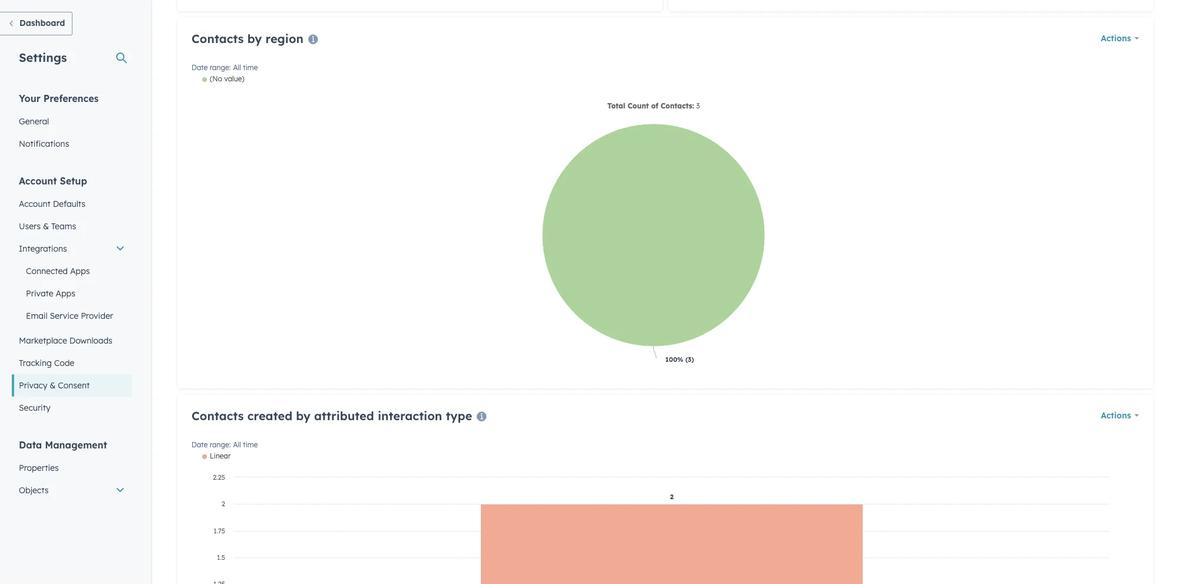 Task type: describe. For each thing, give the bounding box(es) containing it.
consent
[[58, 380, 90, 391]]

defaults
[[53, 199, 85, 209]]

properties link
[[12, 457, 132, 479]]

connected apps link
[[12, 260, 132, 282]]

data
[[19, 439, 42, 451]]

account setup element
[[12, 175, 132, 419]]

account for account setup
[[19, 175, 57, 187]]

1 horizontal spatial by
[[296, 409, 311, 423]]

actions for contacts created by attributed interaction type
[[1102, 410, 1132, 421]]

marketplace downloads link
[[12, 330, 132, 352]]

all for by
[[233, 63, 241, 72]]

contacts by region
[[192, 31, 304, 46]]

contacts for contacts created by attributed interaction type
[[192, 409, 244, 423]]

interaction
[[378, 409, 442, 423]]

settings
[[19, 50, 67, 65]]

connected
[[26, 266, 68, 277]]

notifications link
[[12, 133, 132, 155]]

email service provider link
[[12, 305, 132, 327]]

objects
[[19, 485, 49, 496]]

date range: all time for created
[[192, 441, 258, 449]]

range: for created
[[210, 441, 231, 449]]

private apps link
[[12, 282, 132, 305]]

attributed
[[314, 409, 374, 423]]

time for by
[[243, 63, 258, 72]]

date for contacts created by attributed interaction type
[[192, 441, 208, 449]]

actions button for contacts by region
[[1102, 30, 1140, 47]]

type
[[446, 409, 472, 423]]

management
[[45, 439, 107, 451]]

dashboard link
[[0, 12, 73, 35]]

date for contacts by region
[[192, 63, 208, 72]]

account for account defaults
[[19, 199, 51, 209]]

preferences
[[43, 93, 99, 104]]

date range: all time for by
[[192, 63, 258, 72]]

your preferences
[[19, 93, 99, 104]]

created
[[248, 409, 293, 423]]

private
[[26, 288, 53, 299]]

privacy & consent link
[[12, 374, 132, 397]]

& for privacy
[[50, 380, 56, 391]]

(3)
[[686, 356, 694, 364]]

general link
[[12, 110, 132, 133]]

security
[[19, 403, 50, 413]]



Task type: vqa. For each thing, say whether or not it's contained in the screenshot.
'abc'
no



Task type: locate. For each thing, give the bounding box(es) containing it.
2 account from the top
[[19, 199, 51, 209]]

account
[[19, 175, 57, 187], [19, 199, 51, 209]]

0 vertical spatial date range: all time
[[192, 63, 258, 72]]

contacts
[[192, 31, 244, 46], [192, 409, 244, 423]]

interactive chart image for contacts by region
[[192, 74, 1140, 374]]

contacts for contacts by region
[[192, 31, 244, 46]]

region
[[266, 31, 304, 46]]

general
[[19, 116, 49, 127]]

users & teams link
[[12, 215, 132, 238]]

100% (3)
[[666, 356, 694, 364]]

privacy & consent
[[19, 380, 90, 391]]

0 vertical spatial by
[[248, 31, 262, 46]]

1 vertical spatial interactive chart image
[[192, 452, 1140, 584]]

setup
[[60, 175, 87, 187]]

apps
[[70, 266, 90, 277], [56, 288, 75, 299]]

objects button
[[12, 479, 132, 502]]

your preferences element
[[12, 92, 132, 155]]

0 horizontal spatial &
[[43, 221, 49, 232]]

1 vertical spatial date range: all time
[[192, 441, 258, 449]]

1 time from the top
[[243, 63, 258, 72]]

2 range: from the top
[[210, 441, 231, 449]]

1 vertical spatial actions button
[[1102, 408, 1140, 424]]

all
[[233, 63, 241, 72], [233, 441, 241, 449]]

marketplace downloads
[[19, 336, 113, 346]]

by left region
[[248, 31, 262, 46]]

dashboard
[[19, 18, 65, 28]]

time for created
[[243, 441, 258, 449]]

code
[[54, 358, 74, 369]]

1 actions button from the top
[[1102, 30, 1140, 47]]

0 vertical spatial contacts
[[192, 31, 244, 46]]

users & teams
[[19, 221, 76, 232]]

1 vertical spatial &
[[50, 380, 56, 391]]

0 vertical spatial actions
[[1102, 33, 1132, 44]]

account up the users
[[19, 199, 51, 209]]

1 vertical spatial actions
[[1102, 410, 1132, 421]]

actions button
[[1102, 30, 1140, 47], [1102, 408, 1140, 424]]

2 time from the top
[[243, 441, 258, 449]]

2 all from the top
[[233, 441, 241, 449]]

provider
[[81, 311, 113, 321]]

account defaults link
[[12, 193, 132, 215]]

integrations button
[[12, 238, 132, 260]]

0 vertical spatial account
[[19, 175, 57, 187]]

range:
[[210, 63, 231, 72], [210, 441, 231, 449]]

tracking
[[19, 358, 52, 369]]

& right the users
[[43, 221, 49, 232]]

& right privacy
[[50, 380, 56, 391]]

1 vertical spatial account
[[19, 199, 51, 209]]

actions
[[1102, 33, 1132, 44], [1102, 410, 1132, 421]]

interactive chart image
[[192, 74, 1140, 374], [192, 452, 1140, 584]]

100%
[[666, 356, 684, 364]]

apps up service
[[56, 288, 75, 299]]

email
[[26, 311, 48, 321]]

privacy
[[19, 380, 47, 391]]

1 vertical spatial time
[[243, 441, 258, 449]]

date range: all time up toggle series visibility region
[[192, 63, 258, 72]]

time down the 'contacts by region' on the top left
[[243, 63, 258, 72]]

1 vertical spatial by
[[296, 409, 311, 423]]

2 actions button from the top
[[1102, 408, 1140, 424]]

1 all from the top
[[233, 63, 241, 72]]

date range: all time
[[192, 63, 258, 72], [192, 441, 258, 449]]

all for created
[[233, 441, 241, 449]]

connected apps
[[26, 266, 90, 277]]

by right created
[[296, 409, 311, 423]]

contacts up toggle series visibility region
[[192, 31, 244, 46]]

apps for connected apps
[[70, 266, 90, 277]]

teams
[[51, 221, 76, 232]]

1 vertical spatial range:
[[210, 441, 231, 449]]

contacts created by attributed interaction type
[[192, 409, 472, 423]]

by
[[248, 31, 262, 46], [296, 409, 311, 423]]

users
[[19, 221, 41, 232]]

tracking code link
[[12, 352, 132, 374]]

account setup
[[19, 175, 87, 187]]

1 vertical spatial date
[[192, 441, 208, 449]]

apps for private apps
[[56, 288, 75, 299]]

0 vertical spatial interactive chart image
[[192, 74, 1140, 374]]

1 vertical spatial contacts
[[192, 409, 244, 423]]

actions button for contacts created by attributed interaction type
[[1102, 408, 1140, 424]]

0 vertical spatial date
[[192, 63, 208, 72]]

toggle series visibility region
[[202, 74, 245, 83]]

0 vertical spatial range:
[[210, 63, 231, 72]]

apps inside "link"
[[56, 288, 75, 299]]

service
[[50, 311, 79, 321]]

security link
[[12, 397, 132, 419]]

range: for by
[[210, 63, 231, 72]]

0 vertical spatial time
[[243, 63, 258, 72]]

0 vertical spatial apps
[[70, 266, 90, 277]]

properties
[[19, 463, 59, 474]]

1 account from the top
[[19, 175, 57, 187]]

private apps
[[26, 288, 75, 299]]

1 date range: all time from the top
[[192, 63, 258, 72]]

2 interactive chart image from the top
[[192, 452, 1140, 584]]

2 date from the top
[[192, 441, 208, 449]]

& for users
[[43, 221, 49, 232]]

downloads
[[69, 336, 113, 346]]

date range: all time down created
[[192, 441, 258, 449]]

time
[[243, 63, 258, 72], [243, 441, 258, 449]]

1 vertical spatial all
[[233, 441, 241, 449]]

2 date range: all time from the top
[[192, 441, 258, 449]]

account defaults
[[19, 199, 85, 209]]

1 horizontal spatial &
[[50, 380, 56, 391]]

date
[[192, 63, 208, 72], [192, 441, 208, 449]]

tracking code
[[19, 358, 74, 369]]

2 contacts from the top
[[192, 409, 244, 423]]

data management element
[[12, 439, 132, 547]]

account up account defaults
[[19, 175, 57, 187]]

1 interactive chart image from the top
[[192, 74, 1140, 374]]

your
[[19, 93, 41, 104]]

&
[[43, 221, 49, 232], [50, 380, 56, 391]]

0 vertical spatial all
[[233, 63, 241, 72]]

1 vertical spatial apps
[[56, 288, 75, 299]]

notifications
[[19, 139, 69, 149]]

1 actions from the top
[[1102, 33, 1132, 44]]

data management
[[19, 439, 107, 451]]

marketplace
[[19, 336, 67, 346]]

email service provider
[[26, 311, 113, 321]]

integrations
[[19, 244, 67, 254]]

1 range: from the top
[[210, 63, 231, 72]]

1 contacts from the top
[[192, 31, 244, 46]]

0 vertical spatial &
[[43, 221, 49, 232]]

2 actions from the top
[[1102, 410, 1132, 421]]

0 vertical spatial actions button
[[1102, 30, 1140, 47]]

apps up private apps "link"
[[70, 266, 90, 277]]

0 horizontal spatial by
[[248, 31, 262, 46]]

time down created
[[243, 441, 258, 449]]

actions for contacts by region
[[1102, 33, 1132, 44]]

interactive chart image for contacts created by attributed interaction type
[[192, 452, 1140, 584]]

1 date from the top
[[192, 63, 208, 72]]

contacts left created
[[192, 409, 244, 423]]



